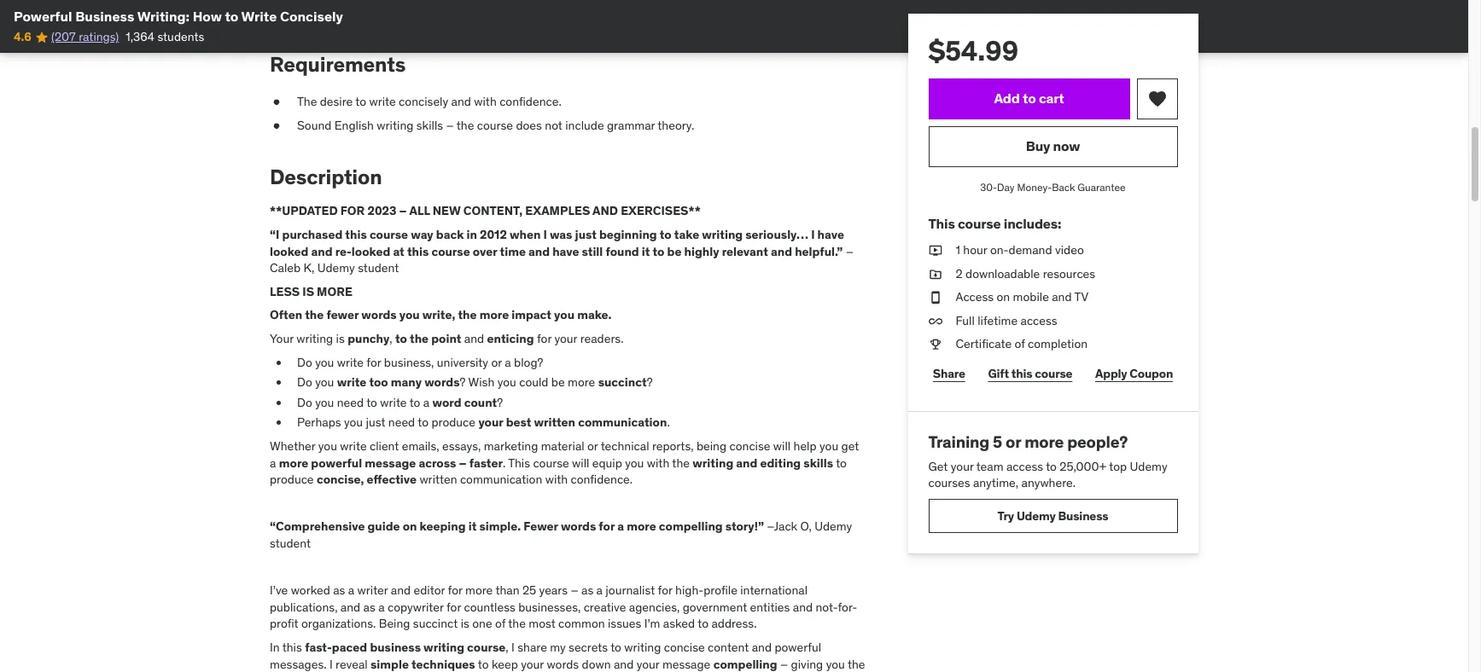 Task type: describe. For each thing, give the bounding box(es) containing it.
add to cart
[[995, 90, 1065, 107]]

1
[[956, 242, 961, 258]]

to right how
[[225, 8, 238, 25]]

. inside less is more often the fewer words you write, the more impact you make. your writing is punchy , to the point and enticing for your readers. do you write for business, university or a blog? do you write too many words ? wish you could be more succinct ? do you need to write to a word count ? perhaps you just need to produce your best written communication .
[[667, 415, 670, 431]]

requirements
[[270, 51, 406, 77]]

video
[[1056, 242, 1084, 258]]

1 horizontal spatial ?
[[497, 395, 503, 410]]

writing up techniques
[[424, 640, 464, 656]]

editing
[[760, 456, 801, 471]]

for up agencies,
[[658, 583, 672, 599]]

now
[[1054, 138, 1081, 155]]

access inside training 5 or more people? get your team access to 25,000+ top udemy courses anytime, anywhere.
[[1007, 459, 1044, 474]]

and down seriously…
[[771, 244, 792, 259]]

back
[[1052, 181, 1076, 194]]

at
[[393, 244, 404, 259]]

completion
[[1028, 337, 1088, 352]]

simple techniques to keep your words down and your message compelling – giving you the
[[371, 657, 865, 672]]

english
[[334, 118, 374, 133]]

downloadable
[[966, 266, 1040, 281]]

is inside less is more often the fewer words you write, the more impact you make. your writing is punchy , to the point and enticing for your readers. do you write for business, university or a blog? do you write too many words ? wish you could be more succinct ? do you need to write to a word count ? perhaps you just need to produce your best written communication .
[[336, 331, 345, 347]]

writing down concisely
[[377, 118, 414, 133]]

write left too
[[337, 375, 366, 390]]

xsmall image for sound
[[270, 118, 283, 135]]

demand
[[1009, 242, 1053, 258]]

fast-
[[305, 640, 332, 656]]

2 horizontal spatial as
[[581, 583, 594, 599]]

gift this course link
[[984, 357, 1078, 391]]

full lifetime access
[[956, 313, 1058, 328]]

training 5 or more people? get your team access to 25,000+ top udemy courses anytime, anywhere.
[[929, 432, 1168, 491]]

it inside "i purchased this course way back in 2012 when i was just beginning to take writing seriously… i have looked and re-looked at this course over time and have still found it to be highly relevant and helpful."
[[642, 244, 650, 259]]

giving
[[791, 657, 823, 672]]

and left editing
[[736, 456, 758, 471]]

buy now button
[[929, 126, 1178, 167]]

0 vertical spatial need
[[337, 395, 364, 410]]

apply coupon button
[[1091, 357, 1178, 391]]

succinct inside less is more often the fewer words you write, the more impact you make. your writing is punchy , to the point and enticing for your readers. do you write for business, university or a blog? do you write too many words ? wish you could be more succinct ? do you need to write to a word count ? perhaps you just need to produce your best written communication .
[[598, 375, 647, 390]]

to down many
[[409, 395, 420, 410]]

simple
[[371, 657, 409, 672]]

1 horizontal spatial of
[[1015, 337, 1026, 352]]

years
[[539, 583, 568, 599]]

– left all
[[399, 204, 407, 219]]

and right concisely
[[451, 94, 471, 110]]

international
[[740, 583, 808, 599]]

this up re-
[[345, 227, 367, 242]]

perhaps
[[297, 415, 341, 431]]

– down the desire to write concisely and with confidence.
[[446, 118, 454, 133]]

1 vertical spatial confidence.
[[571, 472, 633, 488]]

0 horizontal spatial confidence.
[[500, 94, 562, 110]]

issues
[[608, 617, 641, 632]]

i left was at the left of the page
[[543, 227, 547, 242]]

1 vertical spatial business
[[1059, 508, 1109, 524]]

the right write,
[[458, 308, 477, 323]]

tv
[[1075, 290, 1089, 305]]

for down impact
[[537, 331, 552, 347]]

, inside less is more often the fewer words you write, the more impact you make. your writing is punchy , to the point and enticing for your readers. do you write for business, university or a blog? do you write too many words ? wish you could be more succinct ? do you need to write to a word count ? perhaps you just need to produce your best written communication .
[[390, 331, 392, 347]]

2 vertical spatial with
[[545, 472, 568, 488]]

more up journalist
[[627, 519, 656, 535]]

or inside less is more often the fewer words you write, the more impact you make. your writing is punchy , to the point and enticing for your readers. do you write for business, university or a blog? do you write too many words ? wish you could be more succinct ? do you need to write to a word count ? perhaps you just need to produce your best written communication .
[[491, 355, 502, 370]]

to up business,
[[395, 331, 407, 347]]

a down writer
[[378, 600, 385, 615]]

your inside training 5 or more people? get your team access to 25,000+ top udemy courses anytime, anywhere.
[[951, 459, 974, 474]]

0 horizontal spatial will
[[572, 456, 589, 471]]

– inside i've worked as a writer and editor for more than 25 years – as a journalist for high-profile international publications, and as a copywriter for countless businesses, creative agencies, government entities and not-for- profit organizations. being succinct is one of the most common issues i'm asked to address.
[[571, 583, 579, 599]]

many
[[391, 375, 422, 390]]

countless
[[464, 600, 515, 615]]

was
[[550, 227, 572, 242]]

word
[[432, 395, 462, 410]]

course down material
[[533, 456, 569, 471]]

marketing
[[484, 439, 538, 454]]

people?
[[1068, 432, 1128, 452]]

**updated for 2023 – all new content, examples and exercises**
[[270, 204, 701, 219]]

your down i'm
[[637, 657, 659, 672]]

0 vertical spatial this
[[929, 215, 955, 232]]

course up hour at the top right of the page
[[958, 215, 1001, 232]]

words up word
[[424, 375, 460, 390]]

or inside training 5 or more people? get your team access to 25,000+ top udemy courses anytime, anywhere.
[[1006, 432, 1022, 452]]

0 vertical spatial with
[[474, 94, 497, 110]]

course down one
[[467, 640, 506, 656]]

xsmall image for 2
[[929, 266, 943, 283]]

more right "could"
[[568, 375, 595, 390]]

udemy right "try"
[[1017, 508, 1056, 524]]

exercises**
[[621, 204, 701, 219]]

to down beginning
[[653, 244, 665, 259]]

words right fewer
[[561, 519, 596, 535]]

point
[[431, 331, 461, 347]]

– inside the – caleb k, udemy student
[[846, 244, 854, 259]]

1 vertical spatial compelling
[[713, 657, 777, 672]]

words down 'my'
[[547, 657, 579, 672]]

this inside gift this course link
[[1012, 366, 1033, 381]]

editor
[[414, 583, 445, 599]]

writing inside , i share my secrets to writing concise content and powerful messages. i reveal
[[624, 640, 661, 656]]

one
[[472, 617, 492, 632]]

to up english at the top left of the page
[[355, 94, 366, 110]]

your down count
[[478, 415, 503, 431]]

and up the copywriter
[[391, 583, 411, 599]]

succinct inside i've worked as a writer and editor for more than 25 years – as a journalist for high-profile international publications, and as a copywriter for countless businesses, creative agencies, government entities and not-for- profit organizations. being succinct is one of the most common issues i'm asked to address.
[[413, 617, 458, 632]]

1 looked from the left
[[270, 244, 309, 259]]

to up emails,
[[418, 415, 429, 431]]

training
[[929, 432, 990, 452]]

your left readers.
[[554, 331, 577, 347]]

certificate
[[956, 337, 1012, 352]]

the right giving
[[848, 657, 865, 672]]

coupon
[[1130, 366, 1174, 381]]

write down many
[[380, 395, 407, 410]]

for down equip
[[599, 519, 615, 535]]

common
[[558, 617, 605, 632]]

i've
[[270, 583, 288, 599]]

i left reveal
[[330, 657, 333, 672]]

1 horizontal spatial as
[[363, 600, 375, 615]]

this down "way"
[[407, 244, 429, 259]]

technical
[[601, 439, 649, 454]]

examples
[[525, 204, 590, 219]]

1 vertical spatial with
[[647, 456, 670, 471]]

description
[[270, 164, 382, 190]]

all
[[409, 204, 430, 219]]

impact
[[512, 308, 552, 323]]

effective
[[367, 472, 417, 488]]

"comprehensive guide on keeping it simple. fewer words for a more compelling story!"
[[270, 519, 764, 535]]

4.6
[[14, 29, 31, 45]]

i up the helpful."
[[811, 227, 815, 242]]

and left tv
[[1052, 290, 1072, 305]]

2012
[[480, 227, 507, 242]]

1 vertical spatial written
[[419, 472, 457, 488]]

and up organizations.
[[340, 600, 360, 615]]

to left 'keep'
[[478, 657, 489, 672]]

a left word
[[423, 395, 430, 410]]

, i share my secrets to writing concise content and powerful messages. i reveal
[[270, 640, 821, 672]]

this right in
[[282, 640, 302, 656]]

write up english at the top left of the page
[[369, 94, 396, 110]]

address.
[[711, 617, 757, 632]]

0 horizontal spatial powerful
[[311, 456, 362, 471]]

writing down being
[[693, 456, 734, 471]]

write,
[[422, 308, 455, 323]]

0 horizontal spatial as
[[333, 583, 345, 599]]

write
[[241, 8, 277, 25]]

for up too
[[367, 355, 381, 370]]

for right editor
[[448, 583, 462, 599]]

include
[[565, 118, 604, 133]]

client
[[370, 439, 399, 454]]

"comprehensive
[[270, 519, 365, 535]]

reports,
[[652, 439, 694, 454]]

0 horizontal spatial ?
[[460, 375, 466, 390]]

certificate of completion
[[956, 337, 1088, 352]]

1,364
[[126, 29, 155, 45]]

0 vertical spatial have
[[818, 227, 844, 242]]

gift this course
[[989, 366, 1073, 381]]

1 vertical spatial communication
[[460, 472, 542, 488]]

and
[[593, 204, 618, 219]]

a up journalist
[[617, 519, 624, 535]]

1 vertical spatial skills
[[804, 456, 833, 471]]

access on mobile and tv
[[956, 290, 1089, 305]]

course down back
[[431, 244, 470, 259]]

desire
[[320, 94, 353, 110]]

concise inside whether you write client emails, essays, marketing material or technical reports, being concise will help you get a
[[729, 439, 770, 454]]

be inside "i purchased this course way back in 2012 when i was just beginning to take writing seriously… i have looked and re-looked at this course over time and have still found it to be highly relevant and helpful."
[[667, 244, 682, 259]]

share
[[933, 366, 966, 381]]

30-day money-back guarantee
[[981, 181, 1126, 194]]

story!"
[[725, 519, 764, 535]]

$54.99
[[929, 33, 1019, 68]]

blog?
[[514, 355, 543, 370]]

includes:
[[1004, 215, 1062, 232]]

produce inside less is more often the fewer words you write, the more impact you make. your writing is punchy , to the point and enticing for your readers. do you write for business, university or a blog? do you write too many words ? wish you could be more succinct ? do you need to write to a word count ? perhaps you just need to produce your best written communication .
[[432, 415, 476, 431]]

communication inside less is more often the fewer words you write, the more impact you make. your writing is punchy , to the point and enticing for your readers. do you write for business, university or a blog? do you write too many words ? wish you could be more succinct ? do you need to write to a word count ? perhaps you just need to produce your best written communication .
[[578, 415, 667, 431]]

powerful inside , i share my secrets to writing concise content and powerful messages. i reveal
[[775, 640, 821, 656]]

2
[[956, 266, 963, 281]]

high-
[[675, 583, 704, 599]]

concisely
[[399, 94, 448, 110]]

udemy inside the – caleb k, udemy student
[[317, 261, 355, 276]]

more down whether
[[279, 456, 308, 471]]

share
[[518, 640, 547, 656]]

just inside "i purchased this course way back in 2012 when i was just beginning to take writing seriously… i have looked and re-looked at this course over time and have still found it to be highly relevant and helpful."
[[575, 227, 597, 242]]

add
[[995, 90, 1020, 107]]

0 horizontal spatial message
[[365, 456, 416, 471]]

business,
[[384, 355, 434, 370]]

than
[[496, 583, 520, 599]]

and inside less is more often the fewer words you write, the more impact you make. your writing is punchy , to the point and enticing for your readers. do you write for business, university or a blog? do you write too many words ? wish you could be more succinct ? do you need to write to a word count ? perhaps you just need to produce your best written communication .
[[464, 331, 484, 347]]

apply
[[1096, 366, 1128, 381]]

wishlist image
[[1147, 89, 1168, 109]]

– left giving
[[780, 657, 788, 672]]

top
[[1110, 459, 1127, 474]]

course left does
[[477, 118, 513, 133]]

time
[[500, 244, 526, 259]]

how
[[193, 8, 222, 25]]

share button
[[929, 357, 970, 391]]

the up business,
[[410, 331, 429, 347]]

help
[[794, 439, 817, 454]]

words up punchy
[[361, 308, 397, 323]]

1 hour on-demand video
[[956, 242, 1084, 258]]

hour
[[964, 242, 988, 258]]

enticing
[[487, 331, 534, 347]]

to left take
[[660, 227, 672, 242]]



Task type: vqa. For each thing, say whether or not it's contained in the screenshot.
less is more often the fewer words you write, the more impact you make. your writing is punchy , to the point and enticing for your readers. do you write for business, university or a blog? do you write too many words ? wish you could be more succinct ? do you need to write to a word count ? perhaps you just need to produce your best written communication .
yes



Task type: locate. For each thing, give the bounding box(es) containing it.
will up editing
[[773, 439, 791, 454]]

– right years
[[571, 583, 579, 599]]

more up "anywhere."
[[1025, 432, 1064, 452]]

access
[[956, 290, 994, 305]]

in this fast-paced business writing course
[[270, 640, 506, 656]]

of
[[1015, 337, 1026, 352], [495, 617, 506, 632]]

1 vertical spatial concise
[[664, 640, 705, 656]]

0 horizontal spatial it
[[468, 519, 477, 535]]

1 horizontal spatial message
[[662, 657, 711, 672]]

0 vertical spatial it
[[642, 244, 650, 259]]

is
[[336, 331, 345, 347], [461, 617, 469, 632]]

1 horizontal spatial written
[[534, 415, 575, 431]]

0 horizontal spatial .
[[503, 456, 506, 471]]

0 vertical spatial xsmall image
[[270, 118, 283, 135]]

2 horizontal spatial ?
[[647, 375, 653, 390]]

less is more often the fewer words you write, the more impact you make. your writing is punchy , to the point and enticing for your readers. do you write for business, university or a blog? do you write too many words ? wish you could be more succinct ? do you need to write to a word count ? perhaps you just need to produce your best written communication .
[[270, 284, 670, 431]]

grammar
[[607, 118, 655, 133]]

0 vertical spatial ,
[[390, 331, 392, 347]]

0 horizontal spatial just
[[366, 415, 385, 431]]

write inside whether you write client emails, essays, marketing material or technical reports, being concise will help you get a
[[340, 439, 367, 454]]

student down at
[[358, 261, 399, 276]]

could
[[519, 375, 548, 390]]

0 horizontal spatial student
[[270, 536, 311, 551]]

just up client
[[366, 415, 385, 431]]

caleb
[[270, 261, 301, 276]]

powerful up giving
[[775, 640, 821, 656]]

is inside i've worked as a writer and editor for more than 25 years – as a journalist for high-profile international publications, and as a copywriter for countless businesses, creative agencies, government entities and not-for- profit organizations. being succinct is one of the most common issues i'm asked to address.
[[461, 617, 469, 632]]

government
[[683, 600, 747, 615]]

to down "get"
[[836, 456, 847, 471]]

whether you write client emails, essays, marketing material or technical reports, being concise will help you get a
[[270, 439, 859, 471]]

compelling left the story!"
[[659, 519, 723, 535]]

written inside less is more often the fewer words you write, the more impact you make. your writing is punchy , to the point and enticing for your readers. do you write for business, university or a blog? do you write too many words ? wish you could be more succinct ? do you need to write to a word count ? perhaps you just need to produce your best written communication .
[[534, 415, 575, 431]]

being
[[379, 617, 410, 632]]

xsmall image for access
[[929, 290, 943, 306]]

1 horizontal spatial .
[[667, 415, 670, 431]]

– down essays,
[[459, 456, 467, 471]]

xsmall image for certificate
[[929, 337, 943, 353]]

skills down help
[[804, 456, 833, 471]]

2 do from the top
[[297, 375, 312, 390]]

for left countless in the bottom of the page
[[446, 600, 461, 615]]

xsmall image left 1
[[929, 242, 943, 259]]

to inside i've worked as a writer and editor for more than 25 years – as a journalist for high-profile international publications, and as a copywriter for countless businesses, creative agencies, government entities and not-for- profit organizations. being succinct is one of the most common issues i'm asked to address.
[[698, 617, 709, 632]]

whether
[[270, 439, 315, 454]]

student inside the – caleb k, udemy student
[[358, 261, 399, 276]]

be down take
[[667, 244, 682, 259]]

messages.
[[270, 657, 327, 672]]

this course includes:
[[929, 215, 1062, 232]]

0 vertical spatial concise
[[729, 439, 770, 454]]

0 vertical spatial compelling
[[659, 519, 723, 535]]

will down material
[[572, 456, 589, 471]]

emails,
[[402, 439, 439, 454]]

concise inside , i share my secrets to writing concise content and powerful messages. i reveal
[[664, 640, 705, 656]]

communication down faster
[[460, 472, 542, 488]]

techniques
[[411, 657, 475, 672]]

produce inside to produce
[[270, 472, 314, 488]]

for-
[[838, 600, 857, 615]]

xsmall image for full
[[929, 313, 943, 330]]

entities
[[750, 600, 790, 615]]

course
[[477, 118, 513, 133], [958, 215, 1001, 232], [370, 227, 408, 242], [431, 244, 470, 259], [1035, 366, 1073, 381], [533, 456, 569, 471], [467, 640, 506, 656]]

a inside whether you write client emails, essays, marketing material or technical reports, being concise will help you get a
[[270, 456, 276, 471]]

gift
[[989, 366, 1009, 381]]

0 horizontal spatial produce
[[270, 472, 314, 488]]

of inside i've worked as a writer and editor for more than 25 years – as a journalist for high-profile international publications, and as a copywriter for countless businesses, creative agencies, government entities and not-for- profit organizations. being succinct is one of the most common issues i'm asked to address.
[[495, 617, 506, 632]]

1 vertical spatial ,
[[506, 640, 509, 656]]

xsmall image left "2" on the top right
[[929, 266, 943, 283]]

1 horizontal spatial be
[[667, 244, 682, 259]]

organizations.
[[301, 617, 376, 632]]

your down share
[[521, 657, 544, 672]]

you
[[399, 308, 420, 323], [554, 308, 575, 323], [315, 355, 334, 370], [315, 375, 334, 390], [497, 375, 516, 390], [315, 395, 334, 410], [344, 415, 363, 431], [318, 439, 337, 454], [820, 439, 838, 454], [625, 456, 644, 471], [826, 657, 845, 672]]

more up enticing
[[479, 308, 509, 323]]

write left client
[[340, 439, 367, 454]]

1 do from the top
[[297, 355, 312, 370]]

0 horizontal spatial this
[[508, 456, 530, 471]]

1 vertical spatial xsmall image
[[929, 337, 943, 353]]

0 horizontal spatial concise
[[664, 640, 705, 656]]

0 vertical spatial produce
[[432, 415, 476, 431]]

looked up caleb
[[270, 244, 309, 259]]

on down downloadable
[[997, 290, 1011, 305]]

0 horizontal spatial business
[[75, 8, 134, 25]]

1 vertical spatial powerful
[[775, 640, 821, 656]]

to down too
[[366, 395, 377, 410]]

1 horizontal spatial powerful
[[775, 640, 821, 656]]

1 vertical spatial access
[[1007, 459, 1044, 474]]

still
[[582, 244, 603, 259]]

i up 'keep'
[[511, 640, 515, 656]]

0 vertical spatial business
[[75, 8, 134, 25]]

1 horizontal spatial is
[[461, 617, 469, 632]]

businesses,
[[518, 600, 581, 615]]

a left writer
[[348, 583, 354, 599]]

xsmall image left the full
[[929, 313, 943, 330]]

access down mobile
[[1021, 313, 1058, 328]]

and down when
[[528, 244, 550, 259]]

udemy down re-
[[317, 261, 355, 276]]

or inside whether you write client emails, essays, marketing material or technical reports, being concise will help you get a
[[587, 439, 598, 454]]

1 vertical spatial be
[[551, 375, 565, 390]]

writing inside "i purchased this course way back in 2012 when i was just beginning to take writing seriously… i have looked and re-looked at this course over time and have still found it to be highly relevant and helpful."
[[702, 227, 743, 242]]

write
[[369, 94, 396, 110], [337, 355, 364, 370], [337, 375, 366, 390], [380, 395, 407, 410], [340, 439, 367, 454]]

get
[[841, 439, 859, 454]]

looked left at
[[352, 244, 390, 259]]

produce down whether
[[270, 472, 314, 488]]

1 horizontal spatial produce
[[432, 415, 476, 431]]

0 vertical spatial skills
[[416, 118, 443, 133]]

add to cart button
[[929, 79, 1130, 120]]

0 horizontal spatial with
[[474, 94, 497, 110]]

it right found
[[642, 244, 650, 259]]

0 vertical spatial do
[[297, 355, 312, 370]]

message up effective
[[365, 456, 416, 471]]

0 vertical spatial powerful
[[311, 456, 362, 471]]

and left not-
[[793, 600, 813, 615]]

to down government on the bottom of the page
[[698, 617, 709, 632]]

cart
[[1039, 90, 1065, 107]]

as down writer
[[363, 600, 375, 615]]

relevant
[[722, 244, 768, 259]]

udemy inside training 5 or more people? get your team access to 25,000+ top udemy courses anytime, anywhere.
[[1130, 459, 1168, 474]]

o,
[[800, 519, 812, 535]]

money-
[[1018, 181, 1052, 194]]

5
[[993, 432, 1003, 452]]

to inside , i share my secrets to writing concise content and powerful messages. i reveal
[[611, 640, 621, 656]]

the down is at top
[[305, 308, 324, 323]]

apply coupon
[[1096, 366, 1174, 381]]

1 horizontal spatial confidence.
[[571, 472, 633, 488]]

in
[[270, 640, 280, 656]]

of down full lifetime access at the right of the page
[[1015, 337, 1026, 352]]

0 horizontal spatial xsmall image
[[270, 118, 283, 135]]

2 horizontal spatial or
[[1006, 432, 1022, 452]]

copywriter
[[388, 600, 444, 615]]

0 vertical spatial access
[[1021, 313, 1058, 328]]

more inside training 5 or more people? get your team access to 25,000+ top udemy courses anytime, anywhere.
[[1025, 432, 1064, 452]]

written up material
[[534, 415, 575, 431]]

0 vertical spatial of
[[1015, 337, 1026, 352]]

0 vertical spatial message
[[365, 456, 416, 471]]

or up wish at left
[[491, 355, 502, 370]]

and right down
[[614, 657, 634, 672]]

writing right your
[[296, 331, 333, 347]]

journalist
[[606, 583, 655, 599]]

1 vertical spatial succinct
[[413, 617, 458, 632]]

1 horizontal spatial will
[[773, 439, 791, 454]]

udemy right o,
[[815, 519, 852, 535]]

course down completion
[[1035, 366, 1073, 381]]

0 horizontal spatial skills
[[416, 118, 443, 133]]

to inside training 5 or more people? get your team access to 25,000+ top udemy courses anytime, anywhere.
[[1046, 459, 1057, 474]]

, up 'keep'
[[506, 640, 509, 656]]

1 vertical spatial need
[[388, 415, 415, 431]]

way
[[411, 227, 433, 242]]

paced
[[332, 640, 367, 656]]

1 horizontal spatial xsmall image
[[929, 337, 943, 353]]

1 horizontal spatial need
[[388, 415, 415, 431]]

1 horizontal spatial ,
[[506, 640, 509, 656]]

0 horizontal spatial looked
[[270, 244, 309, 259]]

1 vertical spatial just
[[366, 415, 385, 431]]

writing down i'm
[[624, 640, 661, 656]]

with up sound english writing skills – the course does not include grammar theory.
[[474, 94, 497, 110]]

full
[[956, 313, 975, 328]]

0 horizontal spatial written
[[419, 472, 457, 488]]

udemy inside –jack o, udemy student
[[815, 519, 852, 535]]

1 vertical spatial this
[[508, 456, 530, 471]]

student
[[358, 261, 399, 276], [270, 536, 311, 551]]

is left one
[[461, 617, 469, 632]]

the down the desire to write concisely and with confidence.
[[457, 118, 474, 133]]

and down 'purchased'
[[311, 244, 333, 259]]

powerful business writing: how to write concisely
[[14, 8, 343, 25]]

0 vertical spatial communication
[[578, 415, 667, 431]]

helpful."
[[795, 244, 843, 259]]

written down the across
[[419, 472, 457, 488]]

be inside less is more often the fewer words you write, the more impact you make. your writing is punchy , to the point and enticing for your readers. do you write for business, university or a blog? do you write too many words ? wish you could be more succinct ? do you need to write to a word count ? perhaps you just need to produce your best written communication .
[[551, 375, 565, 390]]

2 vertical spatial do
[[297, 395, 312, 410]]

concise,
[[317, 472, 364, 488]]

succinct
[[598, 375, 647, 390], [413, 617, 458, 632]]

1 vertical spatial of
[[495, 617, 506, 632]]

1 vertical spatial have
[[552, 244, 579, 259]]

beginning
[[599, 227, 657, 242]]

xsmall image left sound
[[270, 118, 283, 135]]

concise down asked
[[664, 640, 705, 656]]

1 vertical spatial it
[[468, 519, 477, 535]]

highly
[[684, 244, 719, 259]]

most
[[529, 617, 556, 632]]

0 horizontal spatial be
[[551, 375, 565, 390]]

with down more powerful message across – faster . this course will equip you with the writing and editing skills
[[545, 472, 568, 488]]

1 horizontal spatial student
[[358, 261, 399, 276]]

buy
[[1026, 138, 1051, 155]]

a left blog?
[[505, 355, 511, 370]]

as
[[333, 583, 345, 599], [581, 583, 594, 599], [363, 600, 375, 615]]

keeping
[[420, 519, 466, 535]]

– caleb k, udemy student
[[270, 244, 854, 276]]

concise
[[729, 439, 770, 454], [664, 640, 705, 656]]

1 horizontal spatial looked
[[352, 244, 390, 259]]

theory.
[[658, 118, 694, 133]]

will inside whether you write client emails, essays, marketing material or technical reports, being concise will help you get a
[[773, 439, 791, 454]]

the
[[457, 118, 474, 133], [305, 308, 324, 323], [458, 308, 477, 323], [410, 331, 429, 347], [672, 456, 690, 471], [508, 617, 526, 632], [848, 657, 865, 672]]

powerful up concise,
[[311, 456, 362, 471]]

1 vertical spatial .
[[503, 456, 506, 471]]

try udemy business link
[[929, 499, 1178, 534]]

count
[[464, 395, 497, 410]]

the left most
[[508, 617, 526, 632]]

0 vertical spatial on
[[997, 290, 1011, 305]]

less
[[270, 284, 300, 300]]

often
[[270, 308, 302, 323]]

to up "anywhere."
[[1046, 459, 1057, 474]]

over
[[473, 244, 497, 259]]

and inside , i share my secrets to writing concise content and powerful messages. i reveal
[[752, 640, 772, 656]]

confidence. down equip
[[571, 472, 633, 488]]

1 horizontal spatial it
[[642, 244, 650, 259]]

course up at
[[370, 227, 408, 242]]

do
[[297, 355, 312, 370], [297, 375, 312, 390], [297, 395, 312, 410]]

3 do from the top
[[297, 395, 312, 410]]

"i purchased this course way back in 2012 when i was just beginning to take writing seriously… i have looked and re-looked at this course over time and have still found it to be highly relevant and helpful."
[[270, 227, 844, 259]]

for
[[340, 204, 365, 219]]

0 vertical spatial .
[[667, 415, 670, 431]]

1 horizontal spatial skills
[[804, 456, 833, 471]]

write down punchy
[[337, 355, 364, 370]]

to left "cart"
[[1023, 90, 1036, 107]]

1 horizontal spatial or
[[587, 439, 598, 454]]

guarantee
[[1078, 181, 1126, 194]]

2 looked from the left
[[352, 244, 390, 259]]

. up reports,
[[667, 415, 670, 431]]

1 horizontal spatial just
[[575, 227, 597, 242]]

a up creative
[[596, 583, 603, 599]]

get
[[929, 459, 948, 474]]

is down fewer
[[336, 331, 345, 347]]

have down was at the left of the page
[[552, 244, 579, 259]]

fewer
[[326, 308, 359, 323]]

0 horizontal spatial on
[[403, 519, 417, 535]]

1 horizontal spatial business
[[1059, 508, 1109, 524]]

1 horizontal spatial concise
[[729, 439, 770, 454]]

skills
[[416, 118, 443, 133], [804, 456, 833, 471]]

1 horizontal spatial succinct
[[598, 375, 647, 390]]

, inside , i share my secrets to writing concise content and powerful messages. i reveal
[[506, 640, 509, 656]]

1 vertical spatial do
[[297, 375, 312, 390]]

be right "could"
[[551, 375, 565, 390]]

produce down word
[[432, 415, 476, 431]]

0 horizontal spatial have
[[552, 244, 579, 259]]

1 horizontal spatial have
[[818, 227, 844, 242]]

need
[[337, 395, 364, 410], [388, 415, 415, 431]]

1 vertical spatial will
[[572, 456, 589, 471]]

0 vertical spatial be
[[667, 244, 682, 259]]

0 vertical spatial confidence.
[[500, 94, 562, 110]]

for
[[537, 331, 552, 347], [367, 355, 381, 370], [599, 519, 615, 535], [448, 583, 462, 599], [658, 583, 672, 599], [446, 600, 461, 615]]

a down whether
[[270, 456, 276, 471]]

and right content
[[752, 640, 772, 656]]

as right the worked
[[333, 583, 345, 599]]

0 horizontal spatial need
[[337, 395, 364, 410]]

to inside button
[[1023, 90, 1036, 107]]

1 horizontal spatial this
[[929, 215, 955, 232]]

? up the marketing
[[497, 395, 503, 410]]

have up the helpful."
[[818, 227, 844, 242]]

0 horizontal spatial ,
[[390, 331, 392, 347]]

just up still
[[575, 227, 597, 242]]

to inside to produce
[[836, 456, 847, 471]]

simple.
[[479, 519, 521, 535]]

writer
[[357, 583, 388, 599]]

or right 5 at the right
[[1006, 432, 1022, 452]]

the inside i've worked as a writer and editor for more than 25 years – as a journalist for high-profile international publications, and as a copywriter for countless businesses, creative agencies, government entities and not-for- profit organizations. being succinct is one of the most common issues i'm asked to address.
[[508, 617, 526, 632]]

just inside less is more often the fewer words you write, the more impact you make. your writing is punchy , to the point and enticing for your readers. do you write for business, university or a blog? do you write too many words ? wish you could be more succinct ? do you need to write to a word count ? perhaps you just need to produce your best written communication .
[[366, 415, 385, 431]]

the down reports,
[[672, 456, 690, 471]]

essays,
[[442, 439, 481, 454]]

more inside i've worked as a writer and editor for more than 25 years – as a journalist for high-profile international publications, and as a copywriter for countless businesses, creative agencies, government entities and not-for- profit organizations. being succinct is one of the most common issues i'm asked to address.
[[465, 583, 493, 599]]

xsmall image for the
[[270, 94, 283, 111]]

writing inside less is more often the fewer words you write, the more impact you make. your writing is punchy , to the point and enticing for your readers. do you write for business, university or a blog? do you write too many words ? wish you could be more succinct ? do you need to write to a word count ? perhaps you just need to produce your best written communication .
[[296, 331, 333, 347]]

powerful
[[311, 456, 362, 471], [775, 640, 821, 656]]

business down "anywhere."
[[1059, 508, 1109, 524]]

xsmall image
[[270, 118, 283, 135], [929, 337, 943, 353]]

mobile
[[1013, 290, 1050, 305]]

your
[[270, 331, 294, 347]]

0 horizontal spatial of
[[495, 617, 506, 632]]

0 vertical spatial written
[[534, 415, 575, 431]]

1 horizontal spatial on
[[997, 290, 1011, 305]]

xsmall image for 1
[[929, 242, 943, 259]]

1 vertical spatial is
[[461, 617, 469, 632]]

, up business,
[[390, 331, 392, 347]]

xsmall image
[[270, 94, 283, 111], [929, 242, 943, 259], [929, 266, 943, 283], [929, 290, 943, 306], [929, 313, 943, 330]]

it left simple.
[[468, 519, 477, 535]]

student inside –jack o, udemy student
[[270, 536, 311, 551]]

0 vertical spatial will
[[773, 439, 791, 454]]

0 horizontal spatial succinct
[[413, 617, 458, 632]]

my
[[550, 640, 566, 656]]

1 vertical spatial on
[[403, 519, 417, 535]]

back
[[436, 227, 464, 242]]



